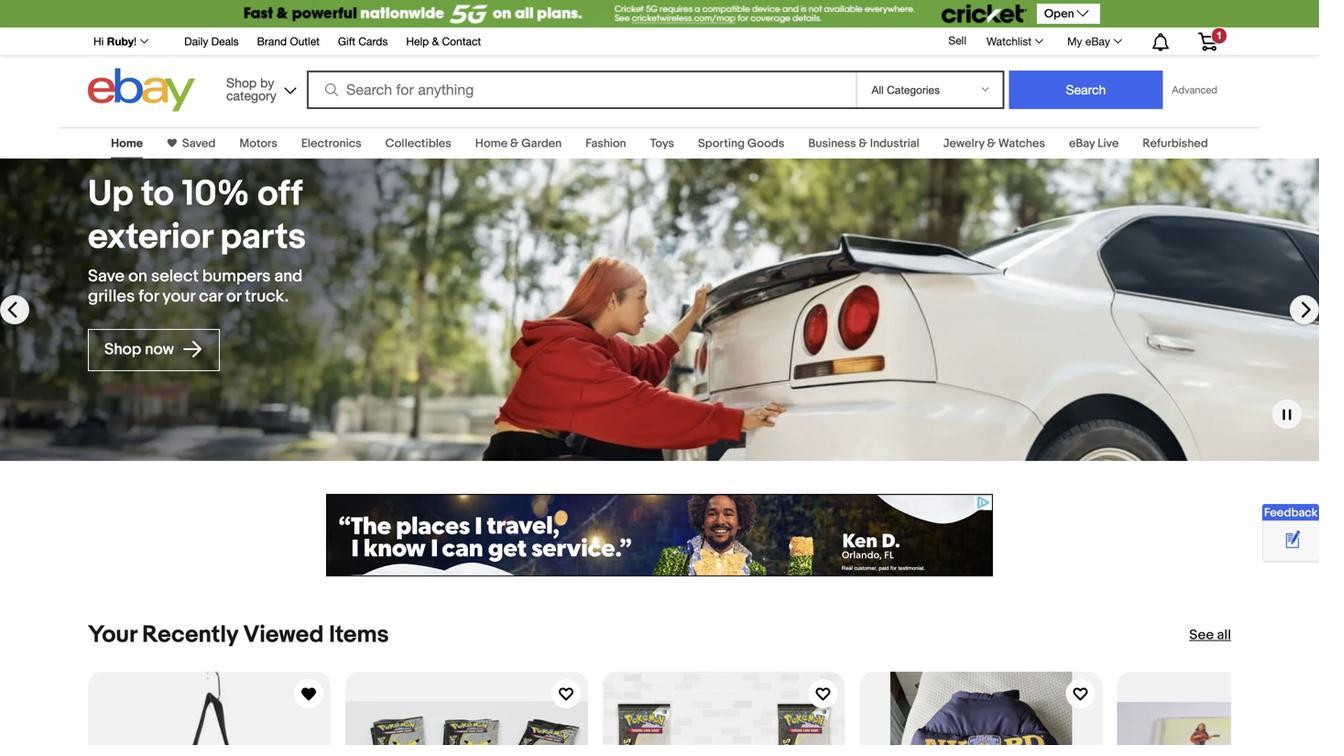 Task type: vqa. For each thing, say whether or not it's contained in the screenshot.
new
no



Task type: describe. For each thing, give the bounding box(es) containing it.
gift
[[338, 35, 356, 48]]

electronics
[[301, 137, 362, 151]]

& for business
[[859, 137, 868, 151]]

watchlist
[[987, 35, 1032, 48]]

fashion link
[[586, 137, 627, 151]]

hi ruby !
[[93, 35, 137, 48]]

select
[[151, 266, 199, 287]]

refurbished
[[1143, 137, 1209, 151]]

cards
[[359, 35, 388, 48]]

daily
[[184, 35, 208, 48]]

my ebay
[[1068, 35, 1111, 48]]

home for home
[[111, 137, 143, 151]]

ebay live
[[1070, 137, 1119, 151]]

10%
[[182, 173, 250, 216]]

help & contact
[[406, 35, 481, 48]]

collectibles link
[[386, 137, 452, 151]]

car
[[199, 287, 223, 307]]

help
[[406, 35, 429, 48]]

brand
[[257, 35, 287, 48]]

business & industrial
[[809, 137, 920, 151]]

brand outlet
[[257, 35, 320, 48]]

watches
[[999, 137, 1046, 151]]

on
[[128, 266, 147, 287]]

up to 10% off exterior parts main content
[[0, 116, 1320, 745]]

saved link
[[177, 137, 216, 151]]

ebay live link
[[1070, 137, 1119, 151]]

garden
[[522, 137, 562, 151]]

category
[[226, 88, 277, 103]]

gift cards link
[[338, 32, 388, 52]]

advanced
[[1173, 84, 1218, 96]]

1 link
[[1188, 27, 1229, 54]]

shop by category button
[[218, 68, 301, 108]]

none submit inside shop by category 'banner'
[[1010, 71, 1164, 109]]

business & industrial link
[[809, 137, 920, 151]]

help & contact link
[[406, 32, 481, 52]]

live
[[1098, 137, 1119, 151]]

sell link
[[941, 34, 975, 47]]

industrial
[[871, 137, 920, 151]]

electronics link
[[301, 137, 362, 151]]

advanced link
[[1164, 71, 1227, 108]]

now
[[145, 340, 174, 359]]

refurbished link
[[1143, 137, 1209, 151]]

account navigation
[[83, 27, 1232, 56]]

home for home & garden
[[476, 137, 508, 151]]

Search for anything text field
[[310, 72, 853, 107]]

outlet
[[290, 35, 320, 48]]

saved
[[182, 137, 216, 151]]

shop for shop by category
[[226, 75, 257, 90]]

sporting goods
[[698, 137, 785, 151]]

sell
[[949, 34, 967, 47]]



Task type: locate. For each thing, give the bounding box(es) containing it.
1 horizontal spatial shop
[[226, 75, 257, 90]]

& right jewelry
[[988, 137, 996, 151]]

daily deals link
[[184, 32, 239, 52]]

advertisement region
[[215, 0, 1104, 27], [326, 494, 994, 577]]

open button
[[1038, 4, 1101, 24]]

sporting goods link
[[698, 137, 785, 151]]

1 horizontal spatial home
[[476, 137, 508, 151]]

1 vertical spatial ebay
[[1070, 137, 1096, 151]]

exterior
[[88, 216, 212, 259]]

items
[[329, 621, 389, 649]]

ebay right my
[[1086, 35, 1111, 48]]

jewelry & watches
[[944, 137, 1046, 151]]

parts
[[220, 216, 306, 259]]

toys link
[[650, 137, 675, 151]]

shop left now
[[104, 340, 141, 359]]

gift cards
[[338, 35, 388, 48]]

business
[[809, 137, 857, 151]]

motors link
[[240, 137, 278, 151]]

0 vertical spatial advertisement region
[[215, 0, 1104, 27]]

motors
[[240, 137, 278, 151]]

0 horizontal spatial home
[[111, 137, 143, 151]]

daily deals
[[184, 35, 239, 48]]

shop by category
[[226, 75, 277, 103]]

shop for shop now
[[104, 340, 141, 359]]

ebay
[[1086, 35, 1111, 48], [1070, 137, 1096, 151]]

1 home from the left
[[111, 137, 143, 151]]

home left garden at the top of the page
[[476, 137, 508, 151]]

viewed
[[243, 621, 324, 649]]

shop by category banner
[[83, 27, 1232, 116]]

shop left by
[[226, 75, 257, 90]]

your recently viewed items
[[88, 621, 389, 649]]

your
[[163, 287, 195, 307]]

brand outlet link
[[257, 32, 320, 52]]

see all link
[[1190, 626, 1232, 644]]

fashion
[[586, 137, 627, 151]]

up to 10% off exterior parts save on select bumpers and grilles for your car or truck.
[[88, 173, 306, 307]]

1
[[1217, 30, 1223, 41]]

jewelry
[[944, 137, 985, 151]]

&
[[432, 35, 439, 48], [511, 137, 519, 151], [859, 137, 868, 151], [988, 137, 996, 151]]

0 vertical spatial shop
[[226, 75, 257, 90]]

goods
[[748, 137, 785, 151]]

my ebay link
[[1058, 30, 1131, 52]]

1 vertical spatial shop
[[104, 340, 141, 359]]

home & garden
[[476, 137, 562, 151]]

by
[[260, 75, 274, 90]]

feedback
[[1265, 506, 1319, 520]]

& for jewelry
[[988, 137, 996, 151]]

up
[[88, 173, 133, 216]]

advertisement region inside up to 10% off exterior parts main content
[[326, 494, 994, 577]]

bumpers
[[202, 266, 271, 287]]

recently
[[142, 621, 238, 649]]

shop inside up to 10% off exterior parts main content
[[104, 340, 141, 359]]

and
[[274, 266, 303, 287]]

ebay left live
[[1070, 137, 1096, 151]]

shop now
[[104, 340, 178, 359]]

home up up
[[111, 137, 143, 151]]

shop inside shop by category
[[226, 75, 257, 90]]

sporting
[[698, 137, 745, 151]]

contact
[[442, 35, 481, 48]]

& left garden at the top of the page
[[511, 137, 519, 151]]

deals
[[211, 35, 239, 48]]

home
[[111, 137, 143, 151], [476, 137, 508, 151]]

& right help
[[432, 35, 439, 48]]

your recently viewed items link
[[88, 621, 389, 649]]

your
[[88, 621, 137, 649]]

1 vertical spatial advertisement region
[[326, 494, 994, 577]]

shop
[[226, 75, 257, 90], [104, 340, 141, 359]]

truck.
[[245, 287, 289, 307]]

& for help
[[432, 35, 439, 48]]

home & garden link
[[476, 137, 562, 151]]

2 home from the left
[[476, 137, 508, 151]]

0 horizontal spatial shop
[[104, 340, 141, 359]]

!
[[134, 35, 137, 48]]

see
[[1190, 627, 1215, 643]]

0 vertical spatial ebay
[[1086, 35, 1111, 48]]

None submit
[[1010, 71, 1164, 109]]

hi
[[93, 35, 104, 48]]

jewelry & watches link
[[944, 137, 1046, 151]]

or
[[226, 287, 241, 307]]

open
[[1045, 7, 1075, 21]]

my
[[1068, 35, 1083, 48]]

grilles
[[88, 287, 135, 307]]

& for home
[[511, 137, 519, 151]]

save
[[88, 266, 125, 287]]

ruby
[[107, 35, 134, 48]]

all
[[1218, 627, 1232, 643]]

watchlist link
[[977, 30, 1052, 52]]

off
[[258, 173, 302, 216]]

ebay inside account navigation
[[1086, 35, 1111, 48]]

& right business
[[859, 137, 868, 151]]

toys
[[650, 137, 675, 151]]

& inside help & contact link
[[432, 35, 439, 48]]

to
[[141, 173, 174, 216]]

ebay inside up to 10% off exterior parts main content
[[1070, 137, 1096, 151]]

see all
[[1190, 627, 1232, 643]]

for
[[139, 287, 159, 307]]

collectibles
[[386, 137, 452, 151]]



